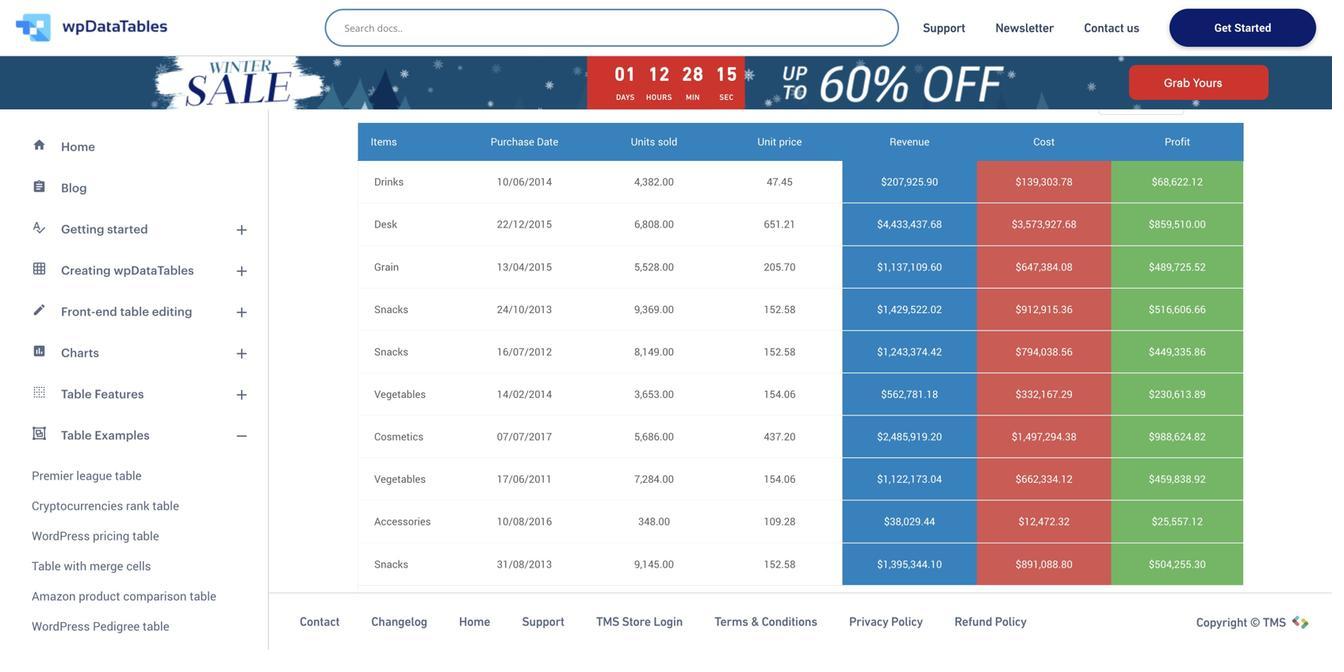 Task type: describe. For each thing, give the bounding box(es) containing it.
front-end table editing
[[61, 305, 192, 319]]

1 horizontal spatial home
[[459, 615, 491, 629]]

getting started
[[61, 222, 148, 236]]

152.58 for 1,395,344.10
[[764, 557, 796, 571]]

terms & conditions link
[[715, 614, 818, 630]]

10
[[1110, 93, 1122, 108]]

cryptocurrencies rank table
[[32, 498, 179, 514]]

47.45
[[767, 175, 793, 189]]

table with merge cells
[[32, 558, 151, 574]]

table examples link
[[10, 415, 259, 456]]

9,145.00
[[635, 557, 674, 571]]

with
[[64, 558, 87, 574]]

yours
[[1194, 76, 1223, 89]]

copyright
[[1197, 616, 1248, 630]]

print
[[504, 55, 528, 70]]

205.70
[[764, 260, 796, 274]]

started
[[1235, 20, 1272, 35]]

unit price: activate to sort column ascending element
[[718, 123, 843, 161]]

conditions
[[762, 615, 818, 629]]

1,122,173.04
[[883, 472, 943, 486]]

comparison
[[123, 588, 187, 605]]

To text field
[[474, 627, 576, 651]]

blog
[[61, 181, 87, 195]]

copyright © tms
[[1197, 616, 1287, 630]]

6,808.00
[[635, 217, 674, 231]]

unit price
[[758, 135, 802, 149]]

profit: activate to sort column ascending element
[[1112, 123, 1244, 161]]

get started link
[[1170, 9, 1317, 47]]

items for items: activate to sort column ascending "element"
[[371, 135, 397, 149]]

Unit price number field
[[733, 610, 827, 639]]

437.20
[[764, 430, 796, 444]]

us
[[1127, 21, 1140, 35]]

516,606.66
[[1155, 302, 1206, 316]]

vegetables for 17/06/2011
[[374, 472, 426, 486]]

policy for privacy policy
[[892, 615, 923, 629]]

22/12/2015
[[497, 217, 552, 231]]

table for premier league table
[[115, 468, 142, 484]]

changelog link
[[371, 614, 428, 630]]

getting started link
[[10, 209, 259, 250]]

refund policy
[[955, 615, 1027, 629]]

sec
[[720, 93, 734, 102]]

Search input search field
[[345, 17, 888, 39]]

table with merge cells link
[[10, 551, 259, 581]]

table for wordpress pricing table
[[132, 528, 159, 544]]

table right comparison at the bottom
[[190, 588, 216, 605]]

entries
[[1198, 92, 1232, 107]]

unit
[[758, 135, 777, 149]]

17/06/2011
[[497, 472, 552, 486]]

489,725.52
[[1155, 260, 1206, 274]]

days
[[616, 93, 635, 102]]

refund policy link
[[955, 614, 1027, 630]]

31/08/2013
[[497, 557, 552, 571]]

table for table features
[[61, 387, 92, 401]]

drinks
[[374, 175, 404, 189]]

premier
[[32, 468, 73, 484]]

product
[[79, 588, 120, 605]]

cryptocurrencies rank table link
[[10, 491, 259, 521]]

Search form search field
[[345, 17, 888, 39]]

15
[[716, 63, 738, 85]]

contact link
[[300, 614, 340, 630]]

items: activate to sort column ascending element
[[358, 123, 458, 161]]

table for table with merge cells
[[32, 558, 61, 574]]

Units sold number field
[[607, 610, 702, 639]]

purchase date
[[491, 135, 559, 149]]

columns button
[[358, 47, 462, 79]]

contact for contact
[[300, 615, 340, 629]]

25,557.12
[[1158, 515, 1204, 529]]

12
[[648, 63, 671, 85]]

wordpress for wordpress pedigree table
[[32, 618, 90, 635]]

policy for refund policy
[[995, 615, 1027, 629]]

1,243,374.42
[[883, 345, 943, 359]]

&
[[751, 615, 759, 629]]

table for cryptocurrencies rank table
[[152, 498, 179, 514]]

league
[[76, 468, 112, 484]]

1,395,344.10
[[883, 557, 943, 571]]

grab yours link
[[1130, 65, 1269, 100]]

332,167.29
[[1022, 387, 1073, 401]]

charts link
[[10, 332, 259, 374]]

pricing
[[93, 528, 130, 544]]

pedigree
[[93, 618, 140, 635]]

24/10/2013
[[497, 302, 552, 316]]

154.06 for 1,122,173.04
[[764, 472, 796, 486]]

Revenue number field
[[859, 610, 962, 639]]

creating wpdatatables
[[61, 263, 194, 277]]

amazon product comparison table link
[[10, 581, 259, 612]]

contact for contact us
[[1085, 21, 1125, 35]]

wordpress pricing table link
[[10, 521, 259, 551]]

449,335.86
[[1155, 345, 1206, 359]]

units sold: activate to sort column ascending element
[[591, 123, 718, 161]]

651.21
[[764, 217, 796, 231]]

purchase date: activate to sort column ascending element
[[458, 123, 591, 161]]

1 horizontal spatial support
[[923, 21, 966, 35]]

units sold
[[631, 135, 678, 149]]

columns
[[390, 55, 435, 70]]

accessories
[[374, 515, 431, 529]]

10/08/2016
[[497, 515, 552, 529]]

cryptocurrencies
[[32, 498, 123, 514]]

01
[[615, 63, 637, 85]]

privacy
[[849, 615, 889, 629]]

912,915.36
[[1022, 302, 1073, 316]]

0 horizontal spatial tms
[[596, 615, 620, 629]]

7,284.00
[[635, 472, 674, 486]]

794,038.56
[[1022, 345, 1073, 359]]

154.06 for 562,781.18
[[764, 387, 796, 401]]

contact us link
[[1085, 20, 1140, 36]]

charts
[[61, 346, 99, 360]]



Task type: locate. For each thing, give the bounding box(es) containing it.
2 154.06 from the top
[[764, 472, 796, 486]]

0 vertical spatial 154.06
[[764, 387, 796, 401]]

creating
[[61, 263, 111, 277]]

1 horizontal spatial contact
[[1085, 21, 1125, 35]]

items inside "element"
[[371, 135, 397, 149]]

home
[[61, 140, 95, 154], [459, 615, 491, 629]]

table for table examples
[[61, 428, 92, 442]]

0 horizontal spatial home link
[[10, 126, 259, 167]]

68,622.12
[[1158, 175, 1204, 189]]

vegetables for 14/02/2014
[[374, 387, 426, 401]]

wordpress pedigree table link
[[10, 612, 259, 642]]

1 vertical spatial table
[[61, 428, 92, 442]]

988,624.82
[[1155, 430, 1206, 444]]

139,303.78
[[1022, 175, 1073, 189]]

0 vertical spatial home
[[61, 140, 95, 154]]

Profit number field
[[1128, 610, 1228, 639]]

1 vertical spatial support link
[[522, 614, 565, 630]]

152.58 for 1,429,522.02
[[764, 302, 796, 316]]

5,686.00
[[635, 430, 674, 444]]

premier league table
[[32, 468, 142, 484]]

1 vegetables from the top
[[374, 387, 426, 401]]

changelog
[[371, 615, 428, 629]]

login
[[654, 615, 683, 629]]

0 vertical spatial support link
[[923, 20, 966, 36]]

privacy policy
[[849, 615, 923, 629]]

1 vertical spatial home link
[[459, 614, 491, 630]]

1 vertical spatial wordpress
[[32, 618, 90, 635]]

snacks for 31/08/2013
[[374, 557, 409, 571]]

end
[[95, 305, 117, 319]]

2 vertical spatial table
[[32, 558, 61, 574]]

0 vertical spatial snacks
[[374, 302, 409, 316]]

table left 'with'
[[32, 558, 61, 574]]

1 horizontal spatial policy
[[995, 615, 1027, 629]]

459,838.92
[[1155, 472, 1206, 486]]

vegetables down cosmetics
[[374, 472, 426, 486]]

tms left store on the left
[[596, 615, 620, 629]]

price
[[779, 135, 802, 149]]

1 vertical spatial 152.58
[[764, 345, 796, 359]]

1 154.06 from the top
[[764, 387, 796, 401]]

1 152.58 from the top
[[764, 302, 796, 316]]

items for the items button at the left bottom
[[398, 616, 429, 631]]

0 vertical spatial table
[[61, 387, 92, 401]]

38,029.44
[[890, 515, 936, 529]]

table for front-end table editing
[[120, 305, 149, 319]]

policy right privacy
[[892, 615, 923, 629]]

purchase
[[491, 135, 535, 149]]

2 policy from the left
[[995, 615, 1027, 629]]

1 horizontal spatial home link
[[459, 614, 491, 630]]

rank
[[126, 498, 150, 514]]

get started
[[1215, 20, 1272, 35]]

policy right refund
[[995, 615, 1027, 629]]

891,088.80
[[1022, 557, 1073, 571]]

table up the premier league table
[[61, 428, 92, 442]]

0 horizontal spatial contact
[[300, 615, 340, 629]]

0 horizontal spatial items
[[371, 135, 397, 149]]

wpdatatables - tables and charts manager wordpress plugin image
[[16, 13, 167, 42]]

2 152.58 from the top
[[764, 345, 796, 359]]

tms
[[596, 615, 620, 629], [1264, 616, 1287, 630]]

From text field
[[474, 594, 576, 623]]

07/07/2017
[[497, 430, 552, 444]]

0 horizontal spatial support
[[522, 615, 565, 629]]

16/07/2012
[[497, 345, 552, 359]]

table right end
[[120, 305, 149, 319]]

vegetables
[[374, 387, 426, 401], [374, 472, 426, 486]]

editing
[[152, 305, 192, 319]]

wpdatatables
[[114, 263, 194, 277]]

0 vertical spatial items
[[371, 135, 397, 149]]

859,510.00
[[1155, 217, 1206, 231]]

table up cells at the bottom left
[[132, 528, 159, 544]]

date
[[537, 135, 559, 149]]

table right rank
[[152, 498, 179, 514]]

tms right ©
[[1264, 616, 1287, 630]]

table features link
[[10, 374, 259, 415]]

table down comparison at the bottom
[[143, 618, 169, 635]]

snacks for 24/10/2013
[[374, 302, 409, 316]]

terms & conditions
[[715, 615, 818, 629]]

grab yours
[[1165, 76, 1223, 89]]

1 vertical spatial snacks
[[374, 345, 409, 359]]

table up the "cryptocurrencies rank table" link
[[115, 468, 142, 484]]

3 snacks from the top
[[374, 557, 409, 571]]

1 wordpress from the top
[[32, 528, 90, 544]]

2 snacks from the top
[[374, 345, 409, 359]]

examples
[[95, 428, 150, 442]]

table for wordpress pedigree table
[[143, 618, 169, 635]]

wordpress up 'with'
[[32, 528, 90, 544]]

home link right the items button at the left bottom
[[459, 614, 491, 630]]

9,369.00
[[635, 302, 674, 316]]

2 vegetables from the top
[[374, 472, 426, 486]]

154.06 up 109.28
[[764, 472, 796, 486]]

table
[[120, 305, 149, 319], [115, 468, 142, 484], [152, 498, 179, 514], [132, 528, 159, 544], [190, 588, 216, 605], [143, 618, 169, 635]]

10 button
[[1110, 87, 1174, 114]]

230,613.89
[[1155, 387, 1206, 401]]

started
[[107, 222, 148, 236]]

items inside button
[[398, 616, 429, 631]]

blog link
[[10, 167, 259, 209]]

newsletter
[[996, 21, 1055, 35]]

0 vertical spatial vegetables
[[374, 387, 426, 401]]

0 vertical spatial wordpress
[[32, 528, 90, 544]]

0 vertical spatial contact
[[1085, 21, 1125, 35]]

13/04/2015
[[497, 260, 552, 274]]

revenue
[[890, 135, 930, 149]]

3 152.58 from the top
[[764, 557, 796, 571]]

0 horizontal spatial policy
[[892, 615, 923, 629]]

Cost number field
[[993, 610, 1096, 639]]

privacy policy link
[[849, 614, 923, 630]]

home link
[[10, 126, 259, 167], [459, 614, 491, 630]]

0 horizontal spatial support link
[[522, 614, 565, 630]]

152.58
[[764, 302, 796, 316], [764, 345, 796, 359], [764, 557, 796, 571]]

4,433,437.68
[[883, 217, 943, 231]]

grab
[[1165, 76, 1191, 89]]

home link up blog
[[10, 126, 259, 167]]

1 horizontal spatial tms
[[1264, 616, 1287, 630]]

profit
[[1165, 135, 1191, 149]]

647,384.08
[[1022, 260, 1073, 274]]

amazon
[[32, 588, 76, 605]]

snacks for 16/07/2012
[[374, 345, 409, 359]]

home right the items button at the left bottom
[[459, 615, 491, 629]]

wordpress for wordpress pricing table
[[32, 528, 90, 544]]

1 horizontal spatial support link
[[923, 20, 966, 36]]

5,528.00
[[635, 260, 674, 274]]

207,925.90
[[887, 175, 939, 189]]

get
[[1215, 20, 1232, 35]]

premier league table link
[[10, 456, 259, 491]]

0 vertical spatial support
[[923, 21, 966, 35]]

2,485,919.20
[[883, 430, 943, 444]]

1 horizontal spatial items
[[398, 616, 429, 631]]

1 vertical spatial home
[[459, 615, 491, 629]]

home up blog
[[61, 140, 95, 154]]

hours
[[646, 93, 673, 102]]

support link
[[923, 20, 966, 36], [522, 614, 565, 630]]

1 vertical spatial support
[[522, 615, 565, 629]]

2 vertical spatial 152.58
[[764, 557, 796, 571]]

refund
[[955, 615, 993, 629]]

1 policy from the left
[[892, 615, 923, 629]]

table features
[[61, 387, 144, 401]]

units
[[631, 135, 656, 149]]

cost: activate to sort column ascending element
[[977, 123, 1112, 161]]

1,137,109.60
[[883, 260, 943, 274]]

table examples
[[61, 428, 150, 442]]

revenue: activate to sort column ascending element
[[843, 123, 977, 161]]

1 vertical spatial vegetables
[[374, 472, 426, 486]]

2 wordpress from the top
[[32, 618, 90, 635]]

1 vertical spatial contact
[[300, 615, 340, 629]]

0 horizontal spatial home
[[61, 140, 95, 154]]

getting
[[61, 222, 104, 236]]

1 snacks from the top
[[374, 302, 409, 316]]

table down "charts"
[[61, 387, 92, 401]]

1 vertical spatial items
[[398, 616, 429, 631]]

wordpress down the amazon
[[32, 618, 90, 635]]

1 vertical spatial 154.06
[[764, 472, 796, 486]]

152.58 for 1,243,374.42
[[764, 345, 796, 359]]

348.00
[[639, 515, 670, 529]]

0 vertical spatial home link
[[10, 126, 259, 167]]

vegetables up cosmetics
[[374, 387, 426, 401]]

2 vertical spatial snacks
[[374, 557, 409, 571]]

0 vertical spatial 152.58
[[764, 302, 796, 316]]

154.06 up 437.20
[[764, 387, 796, 401]]

28
[[682, 63, 704, 85]]



Task type: vqa. For each thing, say whether or not it's contained in the screenshot.


